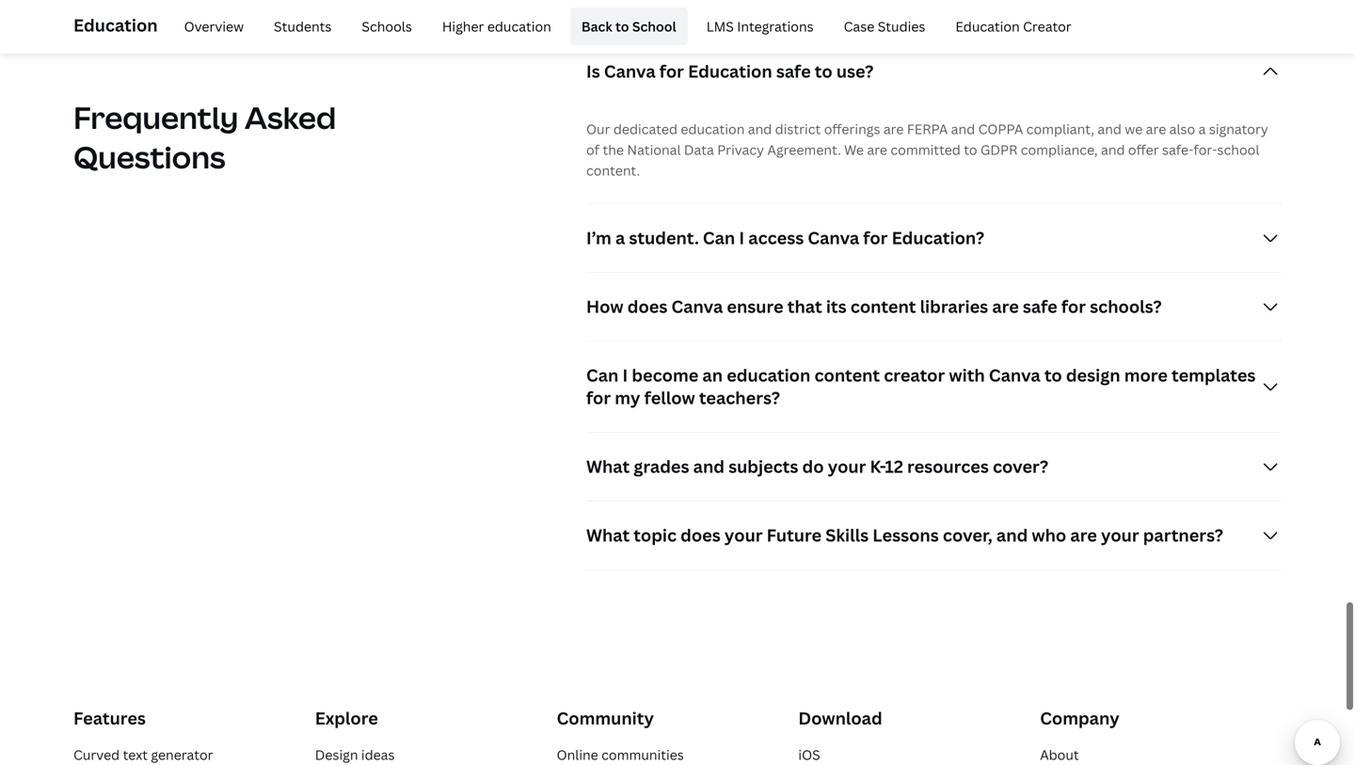 Task type: locate. For each thing, give the bounding box(es) containing it.
2 horizontal spatial education
[[956, 17, 1020, 35]]

0 vertical spatial a
[[1199, 120, 1206, 138]]

higher
[[442, 17, 484, 35]]

cover?
[[993, 455, 1049, 478]]

canva left the ensure
[[672, 295, 723, 318]]

for left education?
[[864, 226, 888, 249]]

does right how
[[628, 295, 668, 318]]

2 what from the top
[[587, 524, 630, 547]]

committed
[[891, 141, 961, 159]]

subjects
[[729, 455, 799, 478]]

case studies link
[[833, 8, 937, 45]]

what inside what grades and subjects do your k-12 resources cover? 'dropdown button'
[[587, 455, 630, 478]]

ferpa
[[907, 120, 948, 138]]

for
[[660, 60, 684, 83], [864, 226, 888, 249], [1062, 295, 1086, 318], [587, 386, 611, 409]]

a
[[1199, 120, 1206, 138], [616, 226, 625, 249]]

fellow
[[645, 386, 695, 409]]

skills
[[826, 524, 869, 547]]

overview link
[[173, 8, 255, 45]]

dedicated
[[614, 120, 678, 138]]

and down we
[[1101, 141, 1125, 159]]

to left use? on the top right
[[815, 60, 833, 83]]

overview
[[184, 17, 244, 35]]

and up the privacy
[[748, 120, 772, 138]]

a right also
[[1199, 120, 1206, 138]]

gdpr
[[981, 141, 1018, 159]]

0 horizontal spatial safe
[[777, 60, 811, 83]]

0 vertical spatial content
[[851, 295, 916, 318]]

is canva for education safe to use?
[[587, 60, 874, 83]]

safe
[[777, 60, 811, 83], [1023, 295, 1058, 318]]

1 horizontal spatial does
[[681, 524, 721, 547]]

1 vertical spatial what
[[587, 524, 630, 547]]

topic
[[634, 524, 677, 547]]

can
[[703, 226, 735, 249], [587, 364, 619, 387]]

lms integrations
[[707, 17, 814, 35]]

0 vertical spatial can
[[703, 226, 735, 249]]

we
[[1125, 120, 1143, 138]]

its
[[826, 295, 847, 318]]

safe left "schools?"
[[1023, 295, 1058, 318]]

canva right is
[[604, 60, 656, 83]]

1 vertical spatial a
[[616, 226, 625, 249]]

become
[[632, 364, 699, 387]]

education inside can i become an education content creator with canva to design more templates for my fellow teachers?
[[727, 364, 811, 387]]

and left 'who'
[[997, 524, 1028, 547]]

a right i'm
[[616, 226, 625, 249]]

content.
[[587, 161, 640, 179]]

menu bar
[[165, 8, 1083, 45]]

education right an
[[727, 364, 811, 387]]

2 vertical spatial education
[[727, 364, 811, 387]]

how does canva ensure that its content libraries are safe for schools?
[[587, 295, 1162, 318]]

your left k-
[[828, 455, 866, 478]]

what left grades
[[587, 455, 630, 478]]

what inside 'what topic does your future skills lessons cover, and who are your partners?' dropdown button
[[587, 524, 630, 547]]

what for what grades and subjects do your k-12 resources cover?
[[587, 455, 630, 478]]

libraries
[[920, 295, 989, 318]]

education right higher
[[487, 17, 552, 35]]

generator
[[151, 746, 213, 764]]

your inside 'dropdown button'
[[828, 455, 866, 478]]

back to school link
[[570, 8, 688, 45]]

1 horizontal spatial can
[[703, 226, 735, 249]]

data
[[684, 141, 714, 159]]

1 horizontal spatial your
[[828, 455, 866, 478]]

canva right with
[[989, 364, 1041, 387]]

k-
[[870, 455, 885, 478]]

your left partners?
[[1101, 524, 1140, 547]]

resources
[[908, 455, 989, 478]]

design
[[315, 746, 358, 764]]

education up 'data'
[[681, 120, 745, 138]]

12
[[885, 455, 904, 478]]

education?
[[892, 226, 985, 249]]

your left future
[[725, 524, 763, 547]]

i left become
[[623, 364, 628, 387]]

for inside can i become an education content creator with canva to design more templates for my fellow teachers?
[[587, 386, 611, 409]]

to right "back"
[[616, 17, 629, 35]]

curved text generator link
[[73, 746, 213, 764]]

agreement.
[[768, 141, 841, 159]]

0 horizontal spatial does
[[628, 295, 668, 318]]

1 horizontal spatial i
[[739, 226, 745, 249]]

school
[[1218, 141, 1260, 159]]

creator
[[884, 364, 945, 387]]

1 horizontal spatial safe
[[1023, 295, 1058, 318]]

1 vertical spatial education
[[681, 120, 745, 138]]

0 vertical spatial does
[[628, 295, 668, 318]]

case studies
[[844, 17, 926, 35]]

for left my
[[587, 386, 611, 409]]

1 vertical spatial i
[[623, 364, 628, 387]]

education inside menu bar
[[487, 17, 552, 35]]

design ideas
[[315, 746, 395, 764]]

text
[[123, 746, 148, 764]]

cover,
[[943, 524, 993, 547]]

do
[[803, 455, 824, 478]]

offerings
[[824, 120, 881, 138]]

how
[[587, 295, 624, 318]]

what grades and subjects do your k-12 resources cover?
[[587, 455, 1049, 478]]

to left design
[[1045, 364, 1063, 387]]

what left the topic
[[587, 524, 630, 547]]

0 vertical spatial education
[[487, 17, 552, 35]]

future
[[767, 524, 822, 547]]

1 vertical spatial can
[[587, 364, 619, 387]]

for inside dropdown button
[[864, 226, 888, 249]]

can right student.
[[703, 226, 735, 249]]

is canva for education safe to use? button
[[587, 38, 1282, 105]]

content
[[851, 295, 916, 318], [815, 364, 880, 387]]

and right grades
[[694, 455, 725, 478]]

safe down integrations
[[777, 60, 811, 83]]

canva right access
[[808, 226, 860, 249]]

education
[[487, 17, 552, 35], [681, 120, 745, 138], [727, 364, 811, 387]]

0 horizontal spatial education
[[73, 14, 158, 37]]

canva
[[604, 60, 656, 83], [808, 226, 860, 249], [672, 295, 723, 318], [989, 364, 1041, 387]]

does right the topic
[[681, 524, 721, 547]]

for-
[[1194, 141, 1218, 159]]

access
[[749, 226, 804, 249]]

questions
[[73, 137, 226, 177]]

0 horizontal spatial a
[[616, 226, 625, 249]]

0 horizontal spatial i
[[623, 364, 628, 387]]

back
[[582, 17, 613, 35]]

0 vertical spatial what
[[587, 455, 630, 478]]

menu bar containing overview
[[165, 8, 1083, 45]]

community
[[557, 707, 654, 730]]

education for education
[[73, 14, 158, 37]]

online
[[557, 746, 599, 764]]

education for education creator
[[956, 17, 1020, 35]]

i left access
[[739, 226, 745, 249]]

students link
[[263, 8, 343, 45]]

a inside our dedicated education and district offerings are ferpa and coppa compliant, and we are also a signatory of the national data privacy agreement. we are committed to gdpr compliance, and offer safe-for-school content.
[[1199, 120, 1206, 138]]

1 vertical spatial does
[[681, 524, 721, 547]]

1 what from the top
[[587, 455, 630, 478]]

1 horizontal spatial education
[[688, 60, 773, 83]]

and
[[748, 120, 772, 138], [951, 120, 976, 138], [1098, 120, 1122, 138], [1101, 141, 1125, 159], [694, 455, 725, 478], [997, 524, 1028, 547]]

can left become
[[587, 364, 619, 387]]

0 horizontal spatial can
[[587, 364, 619, 387]]

1 horizontal spatial a
[[1199, 120, 1206, 138]]

higher education link
[[431, 8, 563, 45]]

1 vertical spatial content
[[815, 364, 880, 387]]

content left creator
[[815, 364, 880, 387]]

0 vertical spatial i
[[739, 226, 745, 249]]

content inside dropdown button
[[851, 295, 916, 318]]

to
[[616, 17, 629, 35], [815, 60, 833, 83], [964, 141, 978, 159], [1045, 364, 1063, 387]]

education inside menu bar
[[956, 17, 1020, 35]]

i'm a student. can i access canva for education? button
[[587, 204, 1282, 272]]

does
[[628, 295, 668, 318], [681, 524, 721, 547]]

partners?
[[1144, 524, 1224, 547]]

i
[[739, 226, 745, 249], [623, 364, 628, 387]]

what
[[587, 455, 630, 478], [587, 524, 630, 547]]

canva inside i'm a student. can i access canva for education? dropdown button
[[808, 226, 860, 249]]

i inside can i become an education content creator with canva to design more templates for my fellow teachers?
[[623, 364, 628, 387]]

to left 'gdpr'
[[964, 141, 978, 159]]

are
[[884, 120, 904, 138], [1146, 120, 1167, 138], [867, 141, 888, 159], [993, 295, 1019, 318], [1071, 524, 1098, 547]]

content right its
[[851, 295, 916, 318]]



Task type: vqa. For each thing, say whether or not it's contained in the screenshot.
top does
yes



Task type: describe. For each thing, give the bounding box(es) containing it.
online communities
[[557, 746, 684, 764]]

i'm
[[587, 226, 612, 249]]

studies
[[878, 17, 926, 35]]

explore
[[315, 707, 378, 730]]

2 horizontal spatial your
[[1101, 524, 1140, 547]]

ideas
[[361, 746, 395, 764]]

online communities link
[[557, 746, 684, 764]]

how does canva ensure that its content libraries are safe for schools? button
[[587, 273, 1282, 341]]

education creator
[[956, 17, 1072, 35]]

national
[[627, 141, 681, 159]]

asked
[[245, 97, 336, 138]]

privacy
[[718, 141, 764, 159]]

what topic does your future skills lessons cover, and who are your partners?
[[587, 524, 1224, 547]]

our dedicated education and district offerings are ferpa and coppa compliant, and we are also a signatory of the national data privacy agreement. we are committed to gdpr compliance, and offer safe-for-school content.
[[587, 120, 1269, 179]]

0 horizontal spatial your
[[725, 524, 763, 547]]

and left we
[[1098, 120, 1122, 138]]

ensure
[[727, 295, 784, 318]]

can inside can i become an education content creator with canva to design more templates for my fellow teachers?
[[587, 364, 619, 387]]

district
[[775, 120, 821, 138]]

more
[[1125, 364, 1168, 387]]

i inside dropdown button
[[739, 226, 745, 249]]

higher education
[[442, 17, 552, 35]]

canva inside can i become an education content creator with canva to design more templates for my fellow teachers?
[[989, 364, 1041, 387]]

canva inside how does canva ensure that its content libraries are safe for schools? dropdown button
[[672, 295, 723, 318]]

education inside our dedicated education and district offerings are ferpa and coppa compliant, and we are also a signatory of the national data privacy agreement. we are committed to gdpr compliance, and offer safe-for-school content.
[[681, 120, 745, 138]]

i'm a student. can i access canva for education?
[[587, 226, 985, 249]]

for down 'school'
[[660, 60, 684, 83]]

to inside our dedicated education and district offerings are ferpa and coppa compliant, and we are also a signatory of the national data privacy agreement. we are committed to gdpr compliance, and offer safe-for-school content.
[[964, 141, 978, 159]]

back to school
[[582, 17, 677, 35]]

and inside dropdown button
[[997, 524, 1028, 547]]

coppa
[[979, 120, 1024, 138]]

student.
[[629, 226, 699, 249]]

integrations
[[737, 17, 814, 35]]

to inside can i become an education content creator with canva to design more templates for my fellow teachers?
[[1045, 364, 1063, 387]]

and inside 'dropdown button'
[[694, 455, 725, 478]]

our
[[587, 120, 610, 138]]

lms integrations link
[[696, 8, 825, 45]]

use?
[[837, 60, 874, 83]]

communities
[[602, 746, 684, 764]]

can i become an education content creator with canva to design more templates for my fellow teachers?
[[587, 364, 1256, 409]]

compliant,
[[1027, 120, 1095, 138]]

my
[[615, 386, 641, 409]]

and right ferpa
[[951, 120, 976, 138]]

curved
[[73, 746, 120, 764]]

education inside dropdown button
[[688, 60, 773, 83]]

download
[[799, 707, 883, 730]]

grades
[[634, 455, 690, 478]]

also
[[1170, 120, 1196, 138]]

school
[[632, 17, 677, 35]]

about link
[[1040, 746, 1079, 764]]

to inside menu bar
[[616, 17, 629, 35]]

schools
[[362, 17, 412, 35]]

curved text generator
[[73, 746, 213, 764]]

frequently
[[73, 97, 239, 138]]

we
[[845, 141, 864, 159]]

schools link
[[351, 8, 423, 45]]

features
[[73, 707, 146, 730]]

what for what topic does your future skills lessons cover, and who are your partners?
[[587, 524, 630, 547]]

design
[[1066, 364, 1121, 387]]

case
[[844, 17, 875, 35]]

education creator link
[[945, 8, 1083, 45]]

offer
[[1129, 141, 1159, 159]]

schools?
[[1090, 295, 1162, 318]]

ios
[[799, 746, 821, 764]]

content inside can i become an education content creator with canva to design more templates for my fellow teachers?
[[815, 364, 880, 387]]

compliance,
[[1021, 141, 1098, 159]]

can i become an education content creator with canva to design more templates for my fellow teachers? button
[[587, 342, 1282, 432]]

to inside dropdown button
[[815, 60, 833, 83]]

about
[[1040, 746, 1079, 764]]

templates
[[1172, 364, 1256, 387]]

can inside dropdown button
[[703, 226, 735, 249]]

a inside dropdown button
[[616, 226, 625, 249]]

what grades and subjects do your k-12 resources cover? button
[[587, 433, 1282, 501]]

the
[[603, 141, 624, 159]]

teachers?
[[699, 386, 780, 409]]

with
[[949, 364, 985, 387]]

an
[[703, 364, 723, 387]]

who
[[1032, 524, 1067, 547]]

for left "schools?"
[[1062, 295, 1086, 318]]

students
[[274, 17, 332, 35]]

0 vertical spatial safe
[[777, 60, 811, 83]]

1 vertical spatial safe
[[1023, 295, 1058, 318]]

canva inside the is canva for education safe to use? dropdown button
[[604, 60, 656, 83]]

safe-
[[1163, 141, 1194, 159]]

ios link
[[799, 746, 821, 764]]

lessons
[[873, 524, 939, 547]]

what topic does your future skills lessons cover, and who are your partners? button
[[587, 502, 1282, 570]]

company
[[1040, 707, 1120, 730]]

lms
[[707, 17, 734, 35]]



